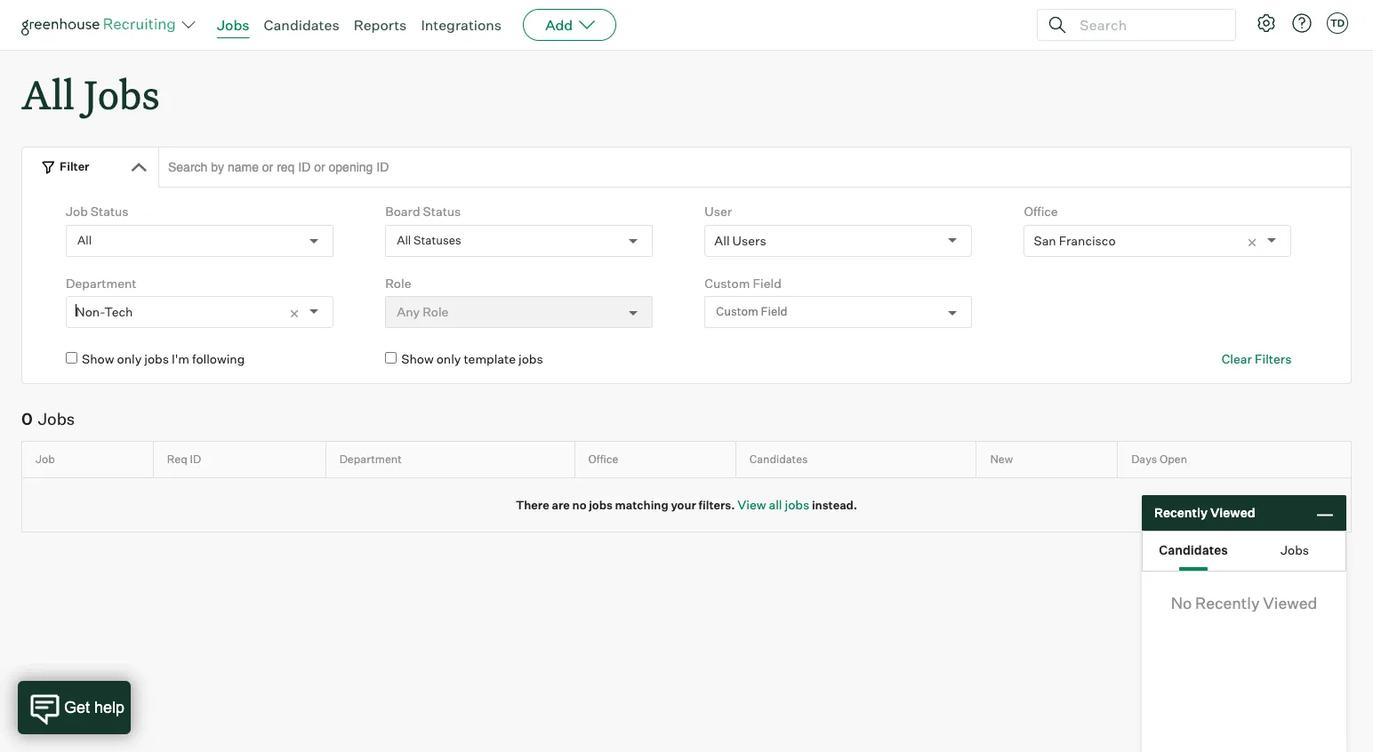 Task type: locate. For each thing, give the bounding box(es) containing it.
there are no jobs matching your filters. view all jobs instead.
[[516, 497, 857, 512]]

jobs up the 'no recently viewed'
[[1281, 542, 1309, 557]]

jobs right no
[[589, 498, 613, 512]]

clear value image
[[1246, 236, 1259, 249], [288, 308, 301, 320]]

2 vertical spatial candidates
[[1159, 542, 1228, 557]]

0
[[21, 409, 33, 428]]

0 vertical spatial clear value element
[[1246, 226, 1268, 256]]

0 vertical spatial field
[[753, 275, 782, 291]]

0 horizontal spatial office
[[588, 453, 618, 466]]

tab list
[[1143, 532, 1346, 571]]

recently right no
[[1195, 593, 1260, 613]]

clear filters link
[[1222, 351, 1292, 368]]

req id
[[167, 453, 201, 466]]

1 vertical spatial custom field
[[716, 305, 788, 319]]

all down "job status" on the top of page
[[77, 233, 92, 247]]

filters.
[[699, 498, 735, 512]]

days
[[1131, 453, 1157, 466]]

office up san
[[1024, 204, 1058, 219]]

0 horizontal spatial clear value image
[[288, 308, 301, 320]]

custom field down all users
[[705, 275, 782, 291]]

0 vertical spatial viewed
[[1210, 505, 1255, 520]]

jobs right all
[[785, 497, 809, 512]]

field
[[753, 275, 782, 291], [761, 305, 788, 319]]

board status
[[385, 204, 461, 219]]

custom field down the 'users'
[[716, 305, 788, 319]]

san francisco
[[1034, 233, 1116, 248]]

0 horizontal spatial candidates
[[264, 16, 339, 34]]

filters
[[1255, 351, 1292, 367]]

job status
[[66, 204, 129, 219]]

candidates right jobs link
[[264, 16, 339, 34]]

1 horizontal spatial viewed
[[1263, 593, 1317, 613]]

all
[[21, 68, 75, 120], [714, 233, 730, 248], [77, 233, 92, 247], [397, 233, 411, 247]]

viewed
[[1210, 505, 1255, 520], [1263, 593, 1317, 613]]

candidates up all
[[749, 453, 808, 466]]

job down filter
[[66, 204, 88, 219]]

following
[[192, 351, 245, 367]]

tech
[[104, 304, 133, 319]]

instead.
[[812, 498, 857, 512]]

2 show from the left
[[401, 351, 434, 367]]

2 status from the left
[[423, 204, 461, 219]]

0 horizontal spatial clear value element
[[288, 297, 310, 327]]

show right show only template jobs checkbox
[[401, 351, 434, 367]]

office up the matching
[[588, 453, 618, 466]]

only
[[117, 351, 142, 367], [436, 351, 461, 367]]

jobs
[[217, 16, 249, 34], [84, 68, 160, 120], [38, 409, 75, 428], [1281, 542, 1309, 557]]

1 horizontal spatial show
[[401, 351, 434, 367]]

clear
[[1222, 351, 1252, 367]]

template
[[464, 351, 516, 367]]

office
[[1024, 204, 1058, 219], [588, 453, 618, 466]]

show
[[82, 351, 114, 367], [401, 351, 434, 367]]

jobs link
[[217, 16, 249, 34]]

0 horizontal spatial job
[[36, 453, 55, 466]]

configure image
[[1256, 12, 1277, 34]]

1 horizontal spatial only
[[436, 351, 461, 367]]

recently down "open"
[[1154, 505, 1208, 520]]

greenhouse recruiting image
[[21, 14, 181, 36]]

1 only from the left
[[117, 351, 142, 367]]

san
[[1034, 233, 1056, 248]]

1 vertical spatial job
[[36, 453, 55, 466]]

non-tech
[[76, 304, 133, 319]]

Show only template jobs checkbox
[[385, 352, 397, 364]]

0 vertical spatial clear value image
[[1246, 236, 1259, 249]]

1 vertical spatial viewed
[[1263, 593, 1317, 613]]

0 vertical spatial custom
[[705, 275, 750, 291]]

all down board
[[397, 233, 411, 247]]

0 vertical spatial candidates
[[264, 16, 339, 34]]

td
[[1330, 17, 1345, 29]]

1 horizontal spatial office
[[1024, 204, 1058, 219]]

custom
[[705, 275, 750, 291], [716, 305, 758, 319]]

1 horizontal spatial job
[[66, 204, 88, 219]]

no
[[1171, 593, 1192, 613]]

add
[[545, 16, 573, 34]]

all for all jobs
[[21, 68, 75, 120]]

all left the 'users'
[[714, 233, 730, 248]]

1 horizontal spatial department
[[339, 453, 402, 466]]

0 horizontal spatial status
[[91, 204, 129, 219]]

0 vertical spatial job
[[66, 204, 88, 219]]

1 horizontal spatial candidates
[[749, 453, 808, 466]]

status
[[91, 204, 129, 219], [423, 204, 461, 219]]

recently
[[1154, 505, 1208, 520], [1195, 593, 1260, 613]]

only for template
[[436, 351, 461, 367]]

add button
[[523, 9, 616, 41]]

your
[[671, 498, 696, 512]]

job
[[66, 204, 88, 219], [36, 453, 55, 466]]

jobs left candidates link
[[217, 16, 249, 34]]

td button
[[1327, 12, 1348, 34]]

1 vertical spatial clear value image
[[288, 308, 301, 320]]

1 vertical spatial recently
[[1195, 593, 1260, 613]]

jobs right "template"
[[519, 351, 543, 367]]

filter
[[60, 159, 89, 174]]

1 vertical spatial clear value element
[[288, 297, 310, 327]]

clear value element
[[1246, 226, 1268, 256], [288, 297, 310, 327]]

department
[[66, 275, 136, 291], [339, 453, 402, 466]]

0 vertical spatial department
[[66, 275, 136, 291]]

view all jobs link
[[738, 497, 809, 512]]

0 vertical spatial custom field
[[705, 275, 782, 291]]

only down tech in the top left of the page
[[117, 351, 142, 367]]

1 show from the left
[[82, 351, 114, 367]]

candidates
[[264, 16, 339, 34], [749, 453, 808, 466], [1159, 542, 1228, 557]]

id
[[190, 453, 201, 466]]

1 vertical spatial custom
[[716, 305, 758, 319]]

0 horizontal spatial department
[[66, 275, 136, 291]]

matching
[[615, 498, 668, 512]]

0 horizontal spatial only
[[117, 351, 142, 367]]

show right the "show only jobs i'm following" "checkbox"
[[82, 351, 114, 367]]

2 only from the left
[[436, 351, 461, 367]]

0 horizontal spatial show
[[82, 351, 114, 367]]

job down the 0 jobs
[[36, 453, 55, 466]]

custom field
[[705, 275, 782, 291], [716, 305, 788, 319]]

1 horizontal spatial clear value element
[[1246, 226, 1268, 256]]

all up filter
[[21, 68, 75, 120]]

1 vertical spatial field
[[761, 305, 788, 319]]

1 horizontal spatial clear value image
[[1246, 236, 1259, 249]]

clear filters
[[1222, 351, 1292, 367]]

only left "template"
[[436, 351, 461, 367]]

jobs
[[144, 351, 169, 367], [519, 351, 543, 367], [785, 497, 809, 512], [589, 498, 613, 512]]

1 status from the left
[[91, 204, 129, 219]]

candidates down the recently viewed
[[1159, 542, 1228, 557]]

td button
[[1323, 9, 1352, 37]]

1 horizontal spatial status
[[423, 204, 461, 219]]



Task type: describe. For each thing, give the bounding box(es) containing it.
Search by name or req ID or opening ID text field
[[158, 147, 1352, 188]]

new
[[990, 453, 1013, 466]]

0 horizontal spatial viewed
[[1210, 505, 1255, 520]]

status for board status
[[423, 204, 461, 219]]

only for jobs
[[117, 351, 142, 367]]

0 vertical spatial recently
[[1154, 505, 1208, 520]]

reports
[[354, 16, 407, 34]]

1 vertical spatial office
[[588, 453, 618, 466]]

jobs inside tab list
[[1281, 542, 1309, 557]]

all users option
[[714, 233, 766, 248]]

all for all
[[77, 233, 92, 247]]

all statuses
[[397, 233, 461, 247]]

show only jobs i'm following
[[82, 351, 245, 367]]

francisco
[[1059, 233, 1116, 248]]

days open
[[1131, 453, 1187, 466]]

jobs left i'm
[[144, 351, 169, 367]]

show for show only jobs i'm following
[[82, 351, 114, 367]]

all for all users
[[714, 233, 730, 248]]

show only template jobs
[[401, 351, 543, 367]]

status for job status
[[91, 204, 129, 219]]

tab list containing candidates
[[1143, 532, 1346, 571]]

san francisco option
[[1034, 233, 1116, 248]]

are
[[552, 498, 570, 512]]

jobs down greenhouse recruiting image
[[84, 68, 160, 120]]

all jobs
[[21, 68, 160, 120]]

Search text field
[[1075, 12, 1219, 38]]

integrations
[[421, 16, 502, 34]]

job for job status
[[66, 204, 88, 219]]

integrations link
[[421, 16, 502, 34]]

no recently viewed
[[1171, 593, 1317, 613]]

there
[[516, 498, 549, 512]]

recently viewed
[[1154, 505, 1255, 520]]

1 vertical spatial department
[[339, 453, 402, 466]]

users
[[732, 233, 766, 248]]

0 jobs
[[21, 409, 75, 428]]

job for job
[[36, 453, 55, 466]]

0 vertical spatial office
[[1024, 204, 1058, 219]]

clear value element for non-tech
[[288, 297, 310, 327]]

show for show only template jobs
[[401, 351, 434, 367]]

clear value element for san francisco
[[1246, 226, 1268, 256]]

Show only jobs I'm following checkbox
[[66, 352, 77, 364]]

clear value image for non-tech
[[288, 308, 301, 320]]

reports link
[[354, 16, 407, 34]]

i'm
[[172, 351, 189, 367]]

open
[[1160, 453, 1187, 466]]

board
[[385, 204, 420, 219]]

all users
[[714, 233, 766, 248]]

non-tech option
[[76, 304, 133, 319]]

candidates link
[[264, 16, 339, 34]]

user
[[705, 204, 732, 219]]

view
[[738, 497, 766, 512]]

jobs right 0
[[38, 409, 75, 428]]

role
[[385, 275, 411, 291]]

2 horizontal spatial candidates
[[1159, 542, 1228, 557]]

non-
[[76, 304, 104, 319]]

clear value image for san francisco
[[1246, 236, 1259, 249]]

no
[[572, 498, 586, 512]]

1 vertical spatial candidates
[[749, 453, 808, 466]]

all for all statuses
[[397, 233, 411, 247]]

req
[[167, 453, 187, 466]]

statuses
[[414, 233, 461, 247]]

jobs inside there are no jobs matching your filters. view all jobs instead.
[[589, 498, 613, 512]]

all
[[769, 497, 782, 512]]



Task type: vqa. For each thing, say whether or not it's contained in the screenshot.
EEOC to the top
no



